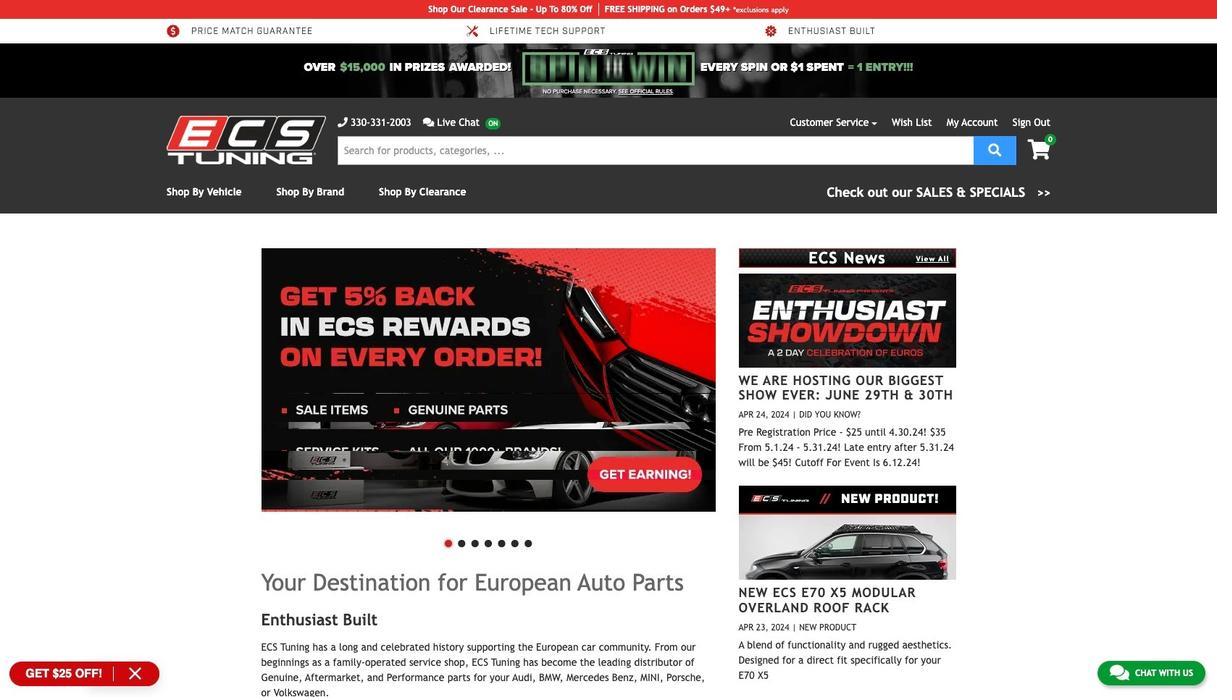 Task type: vqa. For each thing, say whether or not it's contained in the screenshot.
Site Security link
no



Task type: describe. For each thing, give the bounding box(es) containing it.
ecs tuning 'spin to win' contest logo image
[[522, 49, 695, 85]]

new ecs e70 x5 modular overland roof rack image
[[739, 486, 956, 581]]

search image
[[988, 143, 1001, 156]]

shopping cart image
[[1028, 140, 1051, 160]]



Task type: locate. For each thing, give the bounding box(es) containing it.
ecs - 5% back rewards image
[[261, 249, 715, 512]]

ecs tuning image
[[167, 116, 326, 164]]

Search text field
[[338, 136, 974, 165]]

we are hosting our biggest show ever: june 29th & 30th image
[[739, 274, 956, 368]]

phone image
[[338, 117, 348, 128]]

comments image
[[423, 117, 434, 128]]



